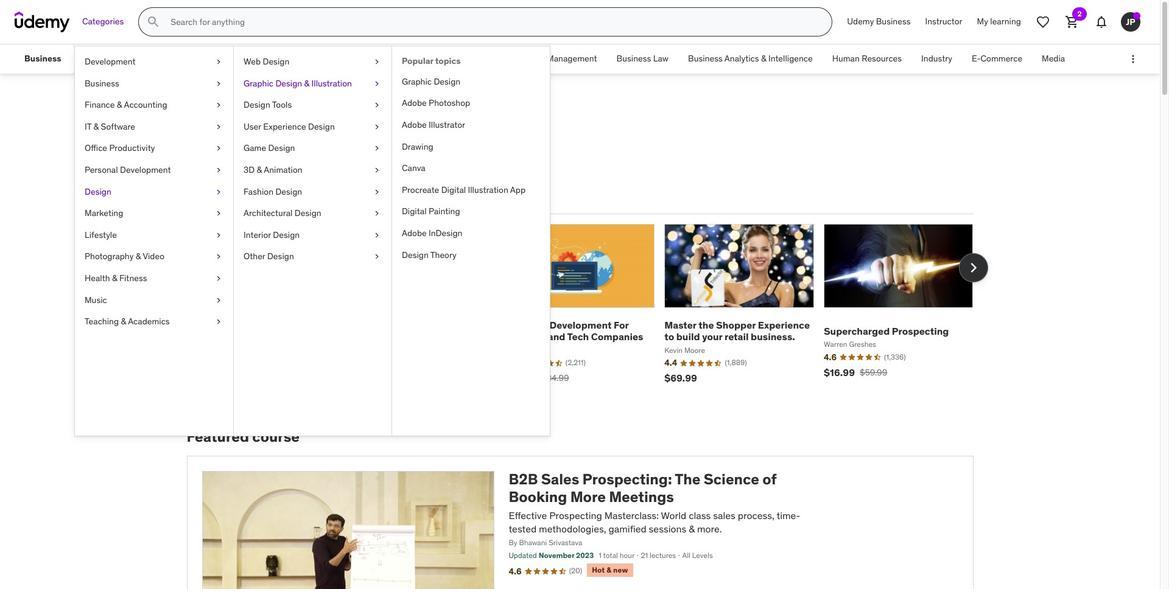Task type: vqa. For each thing, say whether or not it's contained in the screenshot.
Strategy
yes



Task type: locate. For each thing, give the bounding box(es) containing it.
e-commerce link
[[963, 44, 1033, 74]]

xsmall image inside personal development link
[[214, 165, 224, 176]]

bhawani
[[519, 539, 547, 548]]

management link
[[248, 44, 317, 74]]

xsmall image for it & software
[[214, 121, 224, 133]]

courses
[[242, 102, 321, 128], [187, 155, 244, 174]]

xsmall image inside graphic design & illustration link
[[372, 78, 382, 90]]

marketing
[[85, 208, 123, 219]]

xsmall image inside 3d & animation link
[[372, 165, 382, 176]]

adobe for adobe indesign
[[402, 228, 427, 239]]

started
[[319, 155, 370, 174]]

human resources link
[[823, 44, 912, 74]]

sessions
[[649, 523, 687, 536]]

1 vertical spatial prospecting
[[550, 510, 603, 522]]

experience down tools
[[263, 121, 306, 132]]

1 adobe from the top
[[402, 98, 427, 109]]

tools
[[272, 99, 292, 110]]

to
[[247, 155, 261, 174], [665, 331, 675, 343]]

0 vertical spatial illustration
[[312, 78, 352, 89]]

adobe down graphic design
[[402, 98, 427, 109]]

web
[[244, 56, 261, 67]]

adobe up 'drawing'
[[402, 119, 427, 130]]

categories button
[[75, 7, 131, 37]]

xsmall image inside user experience design link
[[372, 121, 382, 133]]

xsmall image inside "design tools" link
[[372, 99, 382, 111]]

business left the popular
[[368, 53, 402, 64]]

it & software
[[85, 121, 135, 132]]

development for personal
[[120, 165, 171, 175]]

2 management from the left
[[547, 53, 598, 64]]

xsmall image inside game design link
[[372, 143, 382, 155]]

architectural
[[244, 208, 293, 219]]

design down animation
[[276, 186, 302, 197]]

& right finance
[[117, 99, 122, 110]]

1 vertical spatial experience
[[759, 319, 810, 332]]

adobe indesign link
[[392, 223, 550, 245]]

graphic for graphic design
[[402, 76, 432, 87]]

illustration
[[312, 78, 352, 89], [468, 184, 509, 195]]

operations
[[456, 53, 498, 64]]

xsmall image inside web design link
[[372, 56, 382, 68]]

xsmall image for office productivity
[[214, 143, 224, 155]]

design down adobe indesign on the left of the page
[[402, 250, 429, 261]]

to left build
[[665, 331, 675, 343]]

xsmall image inside design link
[[214, 186, 224, 198]]

communication link
[[168, 44, 248, 74]]

development inside "business development for startups and tech companies"
[[550, 319, 612, 332]]

business link down udemy image
[[15, 44, 71, 74]]

& for hot & new
[[607, 566, 612, 575]]

graphic inside 'element'
[[402, 76, 432, 87]]

graphic
[[402, 76, 432, 87], [244, 78, 274, 89]]

business inside "business development for startups and tech companies"
[[506, 319, 548, 332]]

graphic down the popular
[[402, 76, 432, 87]]

illustration down web design link
[[312, 78, 352, 89]]

shopper
[[717, 319, 756, 332]]

graphic down web
[[244, 78, 274, 89]]

xsmall image
[[214, 56, 224, 68], [214, 78, 224, 90], [372, 78, 382, 90], [214, 121, 224, 133], [214, 186, 224, 198], [372, 208, 382, 220], [214, 251, 224, 263], [214, 273, 224, 285]]

& right 3d
[[257, 165, 262, 175]]

design down interior design at the left top of page
[[267, 251, 294, 262]]

adobe photoshop
[[402, 98, 470, 109]]

xsmall image inside it & software link
[[214, 121, 224, 133]]

1 vertical spatial adobe
[[402, 119, 427, 130]]

retail
[[725, 331, 749, 343]]

xsmall image inside teaching & academics link
[[214, 316, 224, 328]]

& right hot
[[607, 566, 612, 575]]

business law link
[[607, 44, 679, 74]]

xsmall image inside architectural design link
[[372, 208, 382, 220]]

& down web design link
[[304, 78, 310, 89]]

music
[[85, 295, 107, 306]]

design link
[[75, 181, 233, 203]]

web design
[[244, 56, 290, 67]]

drawing link
[[392, 136, 550, 158]]

process,
[[738, 510, 775, 522]]

0 horizontal spatial business link
[[15, 44, 71, 74]]

xsmall image for interior design
[[372, 230, 382, 242]]

digital down procreate
[[402, 206, 427, 217]]

design down architectural design
[[273, 230, 300, 241]]

0 horizontal spatial digital
[[402, 206, 427, 217]]

management
[[257, 53, 308, 64], [547, 53, 598, 64]]

xsmall image inside the fashion design link
[[372, 186, 382, 198]]

personal development
[[85, 165, 171, 175]]

1 vertical spatial illustration
[[468, 184, 509, 195]]

courses to get you started
[[187, 155, 370, 174]]

sales left the user at the left
[[187, 102, 238, 128]]

fashion design link
[[234, 181, 392, 203]]

business left and at the left of page
[[506, 319, 548, 332]]

business strategy
[[368, 53, 437, 64]]

hot
[[592, 566, 605, 575]]

0 horizontal spatial to
[[247, 155, 261, 174]]

illustration down canva link
[[468, 184, 509, 195]]

& left 'video'
[[136, 251, 141, 262]]

photography
[[85, 251, 134, 262]]

master the shopper experience to build your retail business.
[[665, 319, 810, 343]]

illustrator
[[429, 119, 466, 130]]

& right "teaching"
[[121, 316, 126, 327]]

interior design link
[[234, 225, 392, 246]]

1 horizontal spatial digital
[[442, 184, 466, 195]]

graphic design & illustration link
[[234, 73, 392, 95]]

management right the project
[[547, 53, 598, 64]]

xsmall image for marketing
[[214, 208, 224, 220]]

1 vertical spatial sales
[[542, 470, 580, 489]]

business link up accounting
[[75, 73, 233, 95]]

1 horizontal spatial management
[[547, 53, 598, 64]]

xsmall image for personal development
[[214, 165, 224, 176]]

updated
[[509, 552, 537, 561]]

0 horizontal spatial prospecting
[[550, 510, 603, 522]]

by
[[509, 539, 518, 548]]

business analytics & intelligence
[[689, 53, 813, 64]]

1 horizontal spatial graphic
[[402, 76, 432, 87]]

xsmall image inside business link
[[214, 78, 224, 90]]

1 horizontal spatial to
[[665, 331, 675, 343]]

supercharged prospecting link
[[824, 325, 950, 337]]

management up graphic design & illustration
[[257, 53, 308, 64]]

graphic design & illustration element
[[392, 46, 550, 436]]

canva link
[[392, 158, 550, 180]]

design down topics
[[434, 76, 461, 87]]

& right it
[[94, 121, 99, 132]]

experience inside the "master the shopper experience to build your retail business."
[[759, 319, 810, 332]]

&
[[762, 53, 767, 64], [304, 78, 310, 89], [117, 99, 122, 110], [94, 121, 99, 132], [257, 165, 262, 175], [136, 251, 141, 262], [112, 273, 117, 284], [121, 316, 126, 327], [689, 523, 695, 536], [607, 566, 612, 575]]

& right analytics
[[762, 53, 767, 64]]

0 horizontal spatial graphic
[[244, 78, 274, 89]]

adobe up "design theory"
[[402, 228, 427, 239]]

xsmall image
[[372, 56, 382, 68], [214, 99, 224, 111], [372, 99, 382, 111], [372, 121, 382, 133], [214, 143, 224, 155], [372, 143, 382, 155], [214, 165, 224, 176], [372, 165, 382, 176], [372, 186, 382, 198], [214, 208, 224, 220], [214, 230, 224, 242], [372, 230, 382, 242], [372, 251, 382, 263], [214, 295, 224, 307], [214, 316, 224, 328]]

1 horizontal spatial sales
[[542, 470, 580, 489]]

xsmall image inside health & fitness link
[[214, 273, 224, 285]]

productivity
[[109, 143, 155, 154]]

3 adobe from the top
[[402, 228, 427, 239]]

hot & new
[[592, 566, 629, 575]]

entrepreneurship
[[92, 53, 158, 64]]

e-
[[972, 53, 981, 64]]

xsmall image inside other design link
[[372, 251, 382, 263]]

masterclass:
[[605, 510, 659, 522]]

0 vertical spatial development
[[85, 56, 136, 67]]

adobe photoshop link
[[392, 93, 550, 115]]

digital up painting
[[442, 184, 466, 195]]

digital
[[442, 184, 466, 195], [402, 206, 427, 217]]

& for photography & video
[[136, 251, 141, 262]]

experience right 'shopper'
[[759, 319, 810, 332]]

the
[[699, 319, 714, 332]]

graphic for graphic design & illustration
[[244, 78, 274, 89]]

1 horizontal spatial business link
[[75, 73, 233, 95]]

illustration inside 'element'
[[468, 184, 509, 195]]

xsmall image for 3d & animation
[[372, 165, 382, 176]]

video
[[143, 251, 165, 262]]

xsmall image inside finance & accounting link
[[214, 99, 224, 111]]

adobe illustrator link
[[392, 115, 550, 136]]

business left arrow pointing to subcategory menu links icon on the top left of page
[[24, 53, 61, 64]]

xsmall image inside lifestyle link
[[214, 230, 224, 242]]

0 vertical spatial digital
[[442, 184, 466, 195]]

& right health
[[112, 273, 117, 284]]

0 horizontal spatial sales
[[187, 102, 238, 128]]

categories
[[82, 16, 124, 27]]

xsmall image for architectural design
[[372, 208, 382, 220]]

1 vertical spatial development
[[120, 165, 171, 175]]

2 adobe from the top
[[402, 119, 427, 130]]

0 vertical spatial experience
[[263, 121, 306, 132]]

my
[[978, 16, 989, 27]]

0 horizontal spatial experience
[[263, 121, 306, 132]]

0 vertical spatial prospecting
[[893, 325, 950, 337]]

my learning link
[[970, 7, 1029, 37]]

business left law
[[617, 53, 652, 64]]

2 vertical spatial development
[[550, 319, 612, 332]]

xsmall image inside marketing link
[[214, 208, 224, 220]]

xsmall image inside "interior design" link
[[372, 230, 382, 242]]

procreate
[[402, 184, 439, 195]]

media
[[1043, 53, 1066, 64]]

xsmall image inside office productivity 'link'
[[214, 143, 224, 155]]

0 vertical spatial adobe
[[402, 98, 427, 109]]

0 vertical spatial to
[[247, 155, 261, 174]]

xsmall image inside music link
[[214, 295, 224, 307]]

1 horizontal spatial prospecting
[[893, 325, 950, 337]]

painting
[[429, 206, 460, 217]]

1 horizontal spatial illustration
[[468, 184, 509, 195]]

adobe for adobe photoshop
[[402, 98, 427, 109]]

intelligence
[[769, 53, 813, 64]]

0 horizontal spatial management
[[257, 53, 308, 64]]

2 vertical spatial adobe
[[402, 228, 427, 239]]

carousel element
[[187, 224, 989, 400]]

xsmall image inside the photography & video link
[[214, 251, 224, 263]]

business link
[[15, 44, 71, 74], [75, 73, 233, 95]]

new
[[614, 566, 629, 575]]

to inside the "master the shopper experience to build your retail business."
[[665, 331, 675, 343]]

e-commerce
[[972, 53, 1023, 64]]

business left analytics
[[689, 53, 723, 64]]

3d
[[244, 165, 255, 175]]

health & fitness link
[[75, 268, 233, 290]]

adobe for adobe illustrator
[[402, 119, 427, 130]]

to down game
[[247, 155, 261, 174]]

prospecting
[[893, 325, 950, 337], [550, 510, 603, 522]]

photography & video
[[85, 251, 165, 262]]

& down class
[[689, 523, 695, 536]]

lifestyle link
[[75, 225, 233, 246]]

1 vertical spatial to
[[665, 331, 675, 343]]

1
[[599, 552, 602, 561]]

xsmall image inside development link
[[214, 56, 224, 68]]

1 horizontal spatial experience
[[759, 319, 810, 332]]

finance & accounting link
[[75, 95, 233, 116]]

music link
[[75, 290, 233, 311]]

& for health & fitness
[[112, 273, 117, 284]]

sales right b2b
[[542, 470, 580, 489]]



Task type: describe. For each thing, give the bounding box(es) containing it.
& for 3d & animation
[[257, 165, 262, 175]]

arrow pointing to subcategory menu links image
[[71, 44, 82, 74]]

lectures
[[650, 552, 676, 561]]

xsmall image for photography & video
[[214, 251, 224, 263]]

design down the fashion design link
[[295, 208, 322, 219]]

game
[[244, 143, 266, 154]]

indesign
[[429, 228, 463, 239]]

0 vertical spatial sales
[[187, 102, 238, 128]]

get
[[265, 155, 288, 174]]

supercharged
[[824, 325, 890, 337]]

popular
[[402, 55, 434, 66]]

xsmall image for web design
[[372, 56, 382, 68]]

total
[[604, 552, 618, 561]]

interior
[[244, 230, 271, 241]]

business up finance
[[85, 78, 119, 89]]

other design
[[244, 251, 294, 262]]

more subcategory menu links image
[[1128, 53, 1140, 65]]

office
[[85, 143, 107, 154]]

graphic design link
[[392, 71, 550, 93]]

& for it & software
[[94, 121, 99, 132]]

0 vertical spatial courses
[[242, 102, 321, 128]]

featured
[[187, 428, 249, 447]]

xsmall image for lifestyle
[[214, 230, 224, 242]]

and
[[548, 331, 566, 343]]

xsmall image for development
[[214, 56, 224, 68]]

xsmall image for fashion design
[[372, 186, 382, 198]]

popular topics
[[402, 55, 461, 66]]

booking
[[509, 488, 567, 507]]

you
[[291, 155, 316, 174]]

xsmall image for design tools
[[372, 99, 382, 111]]

game design link
[[234, 138, 392, 160]]

design up courses to get you started
[[268, 143, 295, 154]]

21
[[641, 552, 648, 561]]

xsmall image for finance & accounting
[[214, 99, 224, 111]]

law
[[654, 53, 669, 64]]

startups
[[506, 331, 546, 343]]

master the shopper experience to build your retail business. link
[[665, 319, 810, 343]]

fitness
[[119, 273, 147, 284]]

trending button
[[263, 184, 309, 213]]

xsmall image for music
[[214, 295, 224, 307]]

other
[[244, 251, 265, 262]]

trending
[[265, 192, 306, 204]]

operations link
[[446, 44, 508, 74]]

topics
[[436, 55, 461, 66]]

sales inside b2b sales prospecting: the science of booking more meetings effective prospecting masterclass: world class sales process, time- tested methodologies, gamified sessions & more. by bhawani srivastava
[[542, 470, 580, 489]]

2 link
[[1058, 7, 1088, 37]]

adobe indesign
[[402, 228, 463, 239]]

design down "design tools" link
[[308, 121, 335, 132]]

digital painting
[[402, 206, 460, 217]]

business development for startups and tech companies link
[[506, 319, 644, 343]]

procreate digital illustration app
[[402, 184, 526, 195]]

business development for startups and tech companies
[[506, 319, 644, 343]]

2
[[1078, 9, 1083, 18]]

tested
[[509, 523, 537, 536]]

prospecting inside b2b sales prospecting: the science of booking more meetings effective prospecting masterclass: world class sales process, time- tested methodologies, gamified sessions & more. by bhawani srivastava
[[550, 510, 603, 522]]

jp
[[1127, 16, 1136, 27]]

sales courses
[[187, 102, 321, 128]]

1 management from the left
[[257, 53, 308, 64]]

time-
[[777, 510, 801, 522]]

xsmall image for design
[[214, 186, 224, 198]]

xsmall image for other design
[[372, 251, 382, 263]]

your
[[703, 331, 723, 343]]

development for business
[[550, 319, 612, 332]]

udemy business
[[848, 16, 911, 27]]

xsmall image for business
[[214, 78, 224, 90]]

& for finance & accounting
[[117, 99, 122, 110]]

0 horizontal spatial illustration
[[312, 78, 352, 89]]

most
[[189, 192, 212, 204]]

most popular
[[189, 192, 251, 204]]

shopping cart with 2 items image
[[1066, 15, 1080, 29]]

health & fitness
[[85, 273, 147, 284]]

graphic design & illustration
[[244, 78, 352, 89]]

notifications image
[[1095, 15, 1110, 29]]

wishlist image
[[1036, 15, 1051, 29]]

finance
[[85, 99, 115, 110]]

srivastava
[[549, 539, 583, 548]]

supercharged prospecting
[[824, 325, 950, 337]]

business analytics & intelligence link
[[679, 44, 823, 74]]

digital painting link
[[392, 201, 550, 223]]

levels
[[693, 552, 713, 561]]

class
[[689, 510, 711, 522]]

b2b
[[509, 470, 538, 489]]

xsmall image for user experience design
[[372, 121, 382, 133]]

submit search image
[[146, 15, 161, 29]]

design up the user at the left
[[244, 99, 270, 110]]

development link
[[75, 51, 233, 73]]

canva
[[402, 163, 426, 174]]

& inside b2b sales prospecting: the science of booking more meetings effective prospecting masterclass: world class sales process, time- tested methodologies, gamified sessions & more. by bhawani srivastava
[[689, 523, 695, 536]]

teaching & academics link
[[75, 311, 233, 333]]

human resources
[[833, 53, 902, 64]]

gamified
[[609, 523, 647, 536]]

software
[[101, 121, 135, 132]]

Search for anything text field
[[168, 12, 818, 32]]

finance & accounting
[[85, 99, 167, 110]]

1 vertical spatial courses
[[187, 155, 244, 174]]

personal
[[85, 165, 118, 175]]

most popular button
[[187, 184, 253, 213]]

all levels
[[683, 552, 713, 561]]

for
[[614, 319, 629, 332]]

udemy image
[[15, 12, 70, 32]]

strategy
[[404, 53, 437, 64]]

xsmall image for game design
[[372, 143, 382, 155]]

meetings
[[609, 488, 674, 507]]

drawing
[[402, 141, 434, 152]]

procreate digital illustration app link
[[392, 180, 550, 201]]

design up tools
[[276, 78, 302, 89]]

architectural design
[[244, 208, 322, 219]]

1 vertical spatial digital
[[402, 206, 427, 217]]

animation
[[264, 165, 303, 175]]

business inside "link"
[[617, 53, 652, 64]]

industry
[[922, 53, 953, 64]]

next image
[[964, 258, 984, 278]]

design right web
[[263, 56, 290, 67]]

design down personal
[[85, 186, 111, 197]]

office productivity
[[85, 143, 155, 154]]

xsmall image for teaching & academics
[[214, 316, 224, 328]]

business right udemy
[[877, 16, 911, 27]]

& for teaching & academics
[[121, 316, 126, 327]]

you have alerts image
[[1134, 12, 1141, 19]]

xsmall image for health & fitness
[[214, 273, 224, 285]]

graphic design
[[402, 76, 461, 87]]

tech
[[568, 331, 589, 343]]

science
[[704, 470, 760, 489]]

prospecting inside the carousel element
[[893, 325, 950, 337]]

health
[[85, 273, 110, 284]]

xsmall image for graphic design & illustration
[[372, 78, 382, 90]]

design tools link
[[234, 95, 392, 116]]

teaching
[[85, 316, 119, 327]]

business law
[[617, 53, 669, 64]]

world
[[661, 510, 687, 522]]

methodologies,
[[539, 523, 607, 536]]



